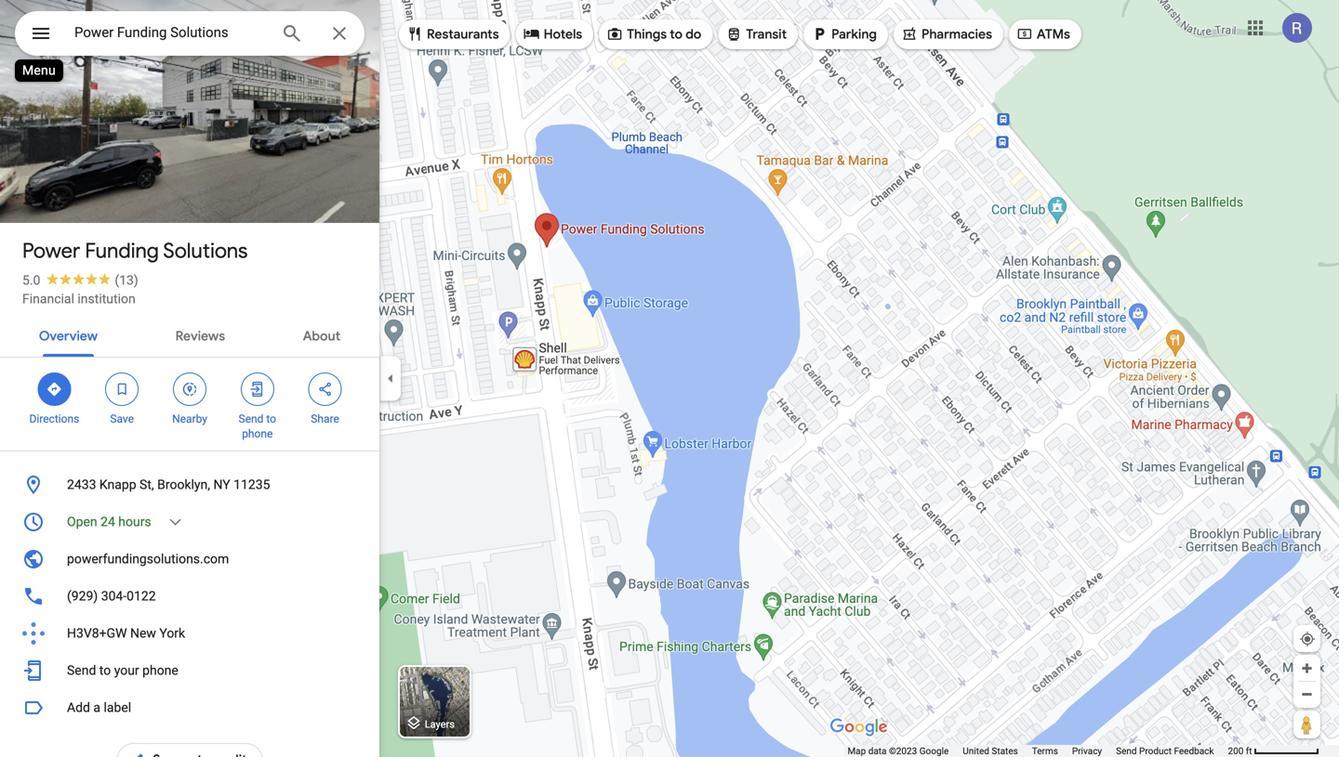 Task type: vqa. For each thing, say whether or not it's contained in the screenshot.
the co related to 1 hr
no



Task type: describe. For each thing, give the bounding box(es) containing it.
show your location image
[[1299, 632, 1316, 648]]

open 24 hours button
[[0, 504, 379, 541]]

google
[[920, 746, 949, 758]]

collapse side panel image
[[380, 369, 401, 389]]

brooklyn,
[[157, 478, 210, 493]]

send for send product feedback
[[1116, 746, 1137, 758]]

send to your phone button
[[0, 653, 379, 690]]


[[901, 24, 918, 44]]

ft
[[1246, 746, 1252, 758]]

about button
[[288, 312, 355, 357]]

map
[[848, 746, 866, 758]]

send product feedback button
[[1116, 746, 1214, 758]]

product
[[1139, 746, 1172, 758]]

2433
[[67, 478, 96, 493]]

label
[[104, 701, 131, 716]]

phone inside send to phone
[[242, 428, 273, 441]]

united states button
[[963, 746, 1018, 758]]

google maps element
[[0, 0, 1339, 758]]

©2023
[[889, 746, 917, 758]]

powerfundingsolutions.com
[[67, 552, 229, 567]]

 search field
[[15, 11, 365, 60]]

data
[[868, 746, 887, 758]]

zoom out image
[[1300, 688, 1314, 702]]

photo of power funding solutions image
[[0, 0, 379, 223]]

send to phone
[[239, 413, 276, 441]]

Power Funding Solutions field
[[15, 11, 365, 56]]

3 photos button
[[14, 177, 113, 209]]

hours image
[[22, 512, 45, 534]]

terms button
[[1032, 746, 1058, 758]]

st,
[[140, 478, 154, 493]]

send product feedback
[[1116, 746, 1214, 758]]


[[46, 379, 63, 400]]

information for power funding solutions region
[[0, 467, 379, 690]]

200 ft
[[1228, 746, 1252, 758]]

power
[[22, 238, 80, 264]]

 transit
[[726, 24, 787, 44]]

send to your phone
[[67, 664, 178, 679]]

pharmacies
[[922, 26, 992, 43]]

send for send to your phone
[[67, 664, 96, 679]]

(929)
[[67, 589, 98, 605]]


[[523, 24, 540, 44]]

transit
[[746, 26, 787, 43]]

 parking
[[811, 24, 877, 44]]


[[114, 379, 130, 400]]

to for send to your phone
[[99, 664, 111, 679]]


[[30, 20, 52, 47]]

privacy button
[[1072, 746, 1102, 758]]

tab list inside the google maps element
[[0, 312, 379, 357]]

 things to do
[[607, 24, 702, 44]]

zoom in image
[[1300, 662, 1314, 676]]

2433 knapp st, brooklyn, ny 11235
[[67, 478, 270, 493]]

funding
[[85, 238, 159, 264]]

united states
[[963, 746, 1018, 758]]

layers
[[425, 719, 455, 731]]

200
[[1228, 746, 1244, 758]]

new
[[130, 626, 156, 642]]

a
[[93, 701, 100, 716]]

ny
[[213, 478, 230, 493]]


[[607, 24, 623, 44]]

hotels
[[544, 26, 582, 43]]

to for send to phone
[[266, 413, 276, 426]]

powerfundingsolutions.com link
[[0, 541, 379, 578]]

 button
[[15, 11, 67, 60]]

photos
[[59, 184, 105, 202]]

24
[[101, 515, 115, 530]]

terms
[[1032, 746, 1058, 758]]

knapp
[[99, 478, 136, 493]]

about
[[303, 328, 341, 345]]

show open hours for the week image
[[167, 514, 184, 531]]

institution
[[78, 292, 135, 307]]

5.0 stars image
[[40, 273, 115, 285]]



Task type: locate. For each thing, give the bounding box(es) containing it.
none field inside power funding solutions field
[[74, 21, 266, 44]]


[[1016, 24, 1033, 44]]

to left your at the bottom left of the page
[[99, 664, 111, 679]]

do
[[686, 26, 702, 43]]

1 vertical spatial to
[[266, 413, 276, 426]]

hours
[[118, 515, 151, 530]]

0 vertical spatial to
[[670, 26, 683, 43]]


[[406, 24, 423, 44]]


[[317, 379, 334, 400]]

h3v8+gw
[[67, 626, 127, 642]]

restaurants
[[427, 26, 499, 43]]

tab list containing overview
[[0, 312, 379, 357]]

open
[[67, 515, 97, 530]]

footer inside the google maps element
[[848, 746, 1228, 758]]

power funding solutions main content
[[0, 0, 379, 758]]

add a label
[[67, 701, 131, 716]]

phone
[[242, 428, 273, 441], [142, 664, 178, 679]]

phone right your at the bottom left of the page
[[142, 664, 178, 679]]

(929) 304-0122 button
[[0, 578, 379, 616]]

send down  on the bottom left
[[239, 413, 264, 426]]

(13)
[[115, 273, 138, 288]]

send left "product"
[[1116, 746, 1137, 758]]

200 ft button
[[1228, 746, 1320, 758]]

footer containing map data ©2023 google
[[848, 746, 1228, 758]]

 pharmacies
[[901, 24, 992, 44]]

parking
[[832, 26, 877, 43]]

2 horizontal spatial to
[[670, 26, 683, 43]]

send inside the send to your phone "button"
[[67, 664, 96, 679]]

send for send to phone
[[239, 413, 264, 426]]

power funding solutions
[[22, 238, 248, 264]]

things
[[627, 26, 667, 43]]

show street view coverage image
[[1294, 711, 1321, 739]]

0 vertical spatial phone
[[242, 428, 273, 441]]

h3v8+gw new york
[[67, 626, 185, 642]]

2 horizontal spatial send
[[1116, 746, 1137, 758]]

footer
[[848, 746, 1228, 758]]

0 horizontal spatial to
[[99, 664, 111, 679]]

to
[[670, 26, 683, 43], [266, 413, 276, 426], [99, 664, 111, 679]]

save
[[110, 413, 134, 426]]

add a label button
[[0, 690, 379, 727]]

actions for power funding solutions region
[[0, 358, 379, 451]]

send inside "send product feedback" button
[[1116, 746, 1137, 758]]

1 vertical spatial send
[[67, 664, 96, 679]]

privacy
[[1072, 746, 1102, 758]]

 atms
[[1016, 24, 1070, 44]]

united
[[963, 746, 990, 758]]

directions
[[29, 413, 79, 426]]

overview
[[39, 328, 98, 345]]

304-
[[101, 589, 127, 605]]

to inside send to phone
[[266, 413, 276, 426]]

send inside send to phone
[[239, 413, 264, 426]]

add
[[67, 701, 90, 716]]

open 24 hours
[[67, 515, 151, 530]]

0 horizontal spatial phone
[[142, 664, 178, 679]]

(929) 304-0122
[[67, 589, 156, 605]]

2 vertical spatial send
[[1116, 746, 1137, 758]]

1 horizontal spatial to
[[266, 413, 276, 426]]

york
[[159, 626, 185, 642]]

5.0
[[22, 273, 40, 288]]

2433 knapp st, brooklyn, ny 11235 button
[[0, 467, 379, 504]]

to inside "button"
[[99, 664, 111, 679]]

h3v8+gw new york button
[[0, 616, 379, 653]]

reviews
[[175, 328, 225, 345]]

financial
[[22, 292, 74, 307]]

0 vertical spatial send
[[239, 413, 264, 426]]

reviews button
[[161, 312, 240, 357]]


[[249, 379, 266, 400]]

nearby
[[172, 413, 207, 426]]

2 vertical spatial to
[[99, 664, 111, 679]]

3
[[47, 184, 56, 202]]

tab list
[[0, 312, 379, 357]]


[[726, 24, 742, 44]]

to inside  things to do
[[670, 26, 683, 43]]

13 reviews element
[[115, 273, 138, 288]]

to left share
[[266, 413, 276, 426]]

map data ©2023 google
[[848, 746, 949, 758]]

3 photos
[[47, 184, 105, 202]]

send up add
[[67, 664, 96, 679]]

financial institution
[[22, 292, 135, 307]]

1 horizontal spatial send
[[239, 413, 264, 426]]

phone down  on the bottom left
[[242, 428, 273, 441]]

1 horizontal spatial phone
[[242, 428, 273, 441]]


[[181, 379, 198, 400]]

states
[[992, 746, 1018, 758]]

overview button
[[24, 312, 113, 357]]

financial institution button
[[22, 290, 135, 309]]

1 vertical spatial phone
[[142, 664, 178, 679]]

to left do
[[670, 26, 683, 43]]

google account: ruby anderson  
(rubyanndersson@gmail.com) image
[[1283, 13, 1312, 43]]

 restaurants
[[406, 24, 499, 44]]

share
[[311, 413, 339, 426]]

None field
[[74, 21, 266, 44]]

your
[[114, 664, 139, 679]]


[[811, 24, 828, 44]]

phone inside "button"
[[142, 664, 178, 679]]

feedback
[[1174, 746, 1214, 758]]

solutions
[[163, 238, 248, 264]]

11235
[[234, 478, 270, 493]]

0122
[[127, 589, 156, 605]]

0 horizontal spatial send
[[67, 664, 96, 679]]

atms
[[1037, 26, 1070, 43]]

 hotels
[[523, 24, 582, 44]]



